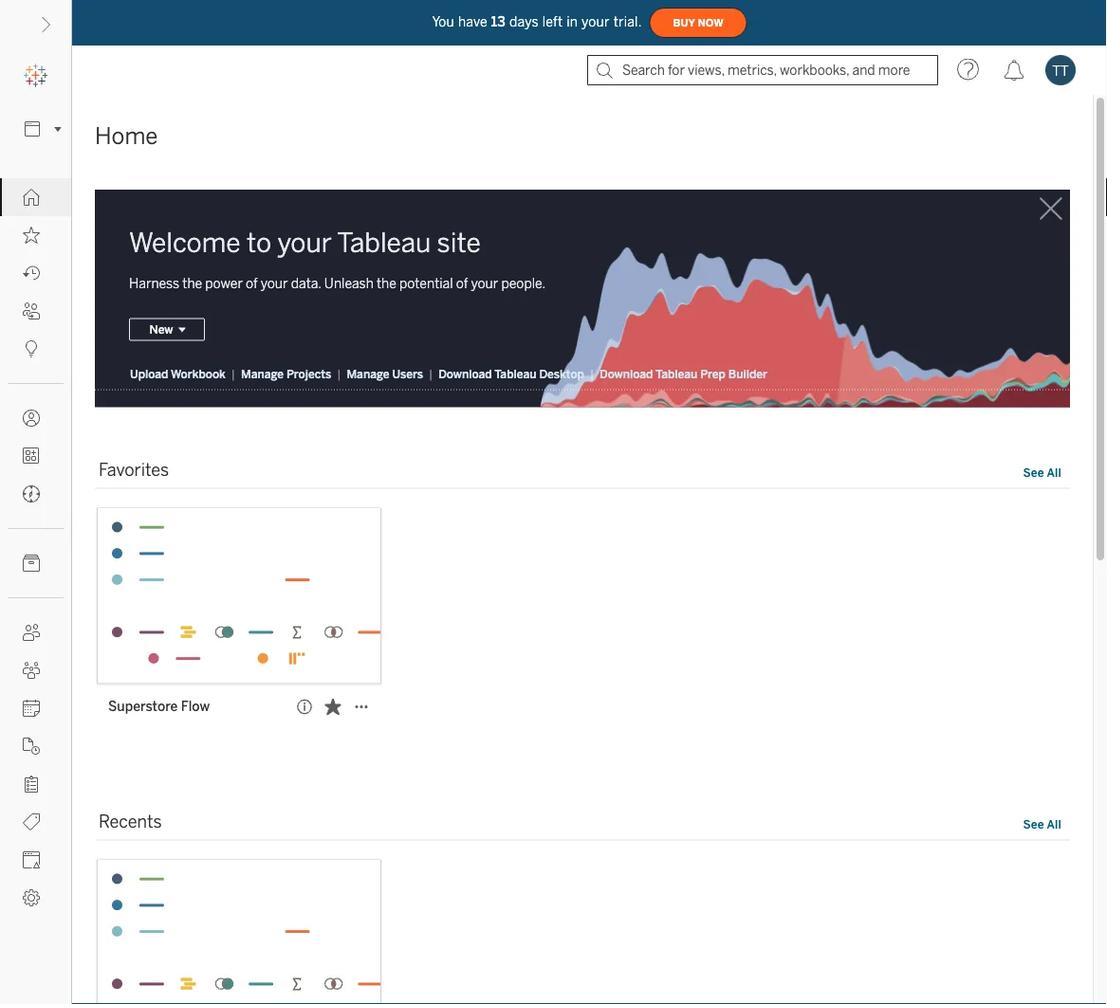 Task type: describe. For each thing, give the bounding box(es) containing it.
buy now
[[673, 17, 724, 29]]

see for recents
[[1023, 818, 1044, 832]]

trial.
[[614, 14, 642, 30]]

all for recents
[[1047, 818, 1062, 832]]

in
[[567, 14, 578, 30]]

recents
[[99, 812, 162, 833]]

main navigation. press the up and down arrow keys to access links. element
[[0, 178, 71, 918]]

workbook
[[171, 367, 226, 381]]

2 manage from the left
[[347, 367, 390, 381]]

data.
[[291, 276, 321, 291]]

all for favorites
[[1047, 466, 1062, 480]]

1 manage from the left
[[241, 367, 284, 381]]

manage users link
[[346, 366, 424, 382]]

superstore flow
[[108, 699, 210, 715]]

builder
[[729, 367, 768, 381]]

1 horizontal spatial tableau
[[495, 367, 537, 381]]

new
[[149, 323, 173, 337]]

home
[[95, 123, 158, 150]]

desktop
[[539, 367, 584, 381]]

1 | from the left
[[231, 367, 235, 381]]

upload workbook | manage projects | manage users | download tableau desktop | download tableau prep builder
[[130, 367, 768, 381]]

harness the power of your data. unleash the potential of your people.
[[129, 276, 546, 291]]

your right in
[[582, 14, 610, 30]]

2 download from the left
[[600, 367, 653, 381]]

2 of from the left
[[456, 276, 468, 291]]

welcome
[[129, 227, 241, 259]]

favorites
[[99, 460, 169, 481]]

see all for favorites
[[1023, 466, 1062, 480]]

2 the from the left
[[377, 276, 396, 291]]

2 | from the left
[[337, 367, 341, 381]]

1 download from the left
[[439, 367, 492, 381]]

unleash
[[324, 276, 374, 291]]

potential
[[399, 276, 453, 291]]

2 horizontal spatial tableau
[[656, 367, 698, 381]]

left
[[543, 14, 563, 30]]

your left data.
[[261, 276, 288, 291]]

buy
[[673, 17, 695, 29]]

flow
[[181, 699, 210, 715]]

site
[[437, 227, 481, 259]]

you have 13 days left in your trial.
[[432, 14, 642, 30]]



Task type: locate. For each thing, give the bounding box(es) containing it.
3 | from the left
[[429, 367, 433, 381]]

tableau up unleash
[[337, 227, 431, 259]]

you
[[432, 14, 454, 30]]

the left power on the left
[[182, 276, 202, 291]]

of right power on the left
[[246, 276, 258, 291]]

your
[[582, 14, 610, 30], [277, 227, 332, 259], [261, 276, 288, 291], [471, 276, 498, 291]]

see for favorites
[[1023, 466, 1044, 480]]

1 of from the left
[[246, 276, 258, 291]]

projects
[[287, 367, 331, 381]]

buy now button
[[650, 8, 747, 38]]

1 see all from the top
[[1023, 466, 1062, 480]]

manage left users
[[347, 367, 390, 381]]

0 horizontal spatial download
[[439, 367, 492, 381]]

0 horizontal spatial of
[[246, 276, 258, 291]]

Search for views, metrics, workbooks, and more text field
[[587, 55, 938, 85]]

0 vertical spatial see
[[1023, 466, 1044, 480]]

0 vertical spatial see all link
[[1022, 463, 1063, 483]]

| right desktop on the top
[[590, 367, 594, 381]]

0 vertical spatial see all
[[1023, 466, 1062, 480]]

prep
[[701, 367, 726, 381]]

days
[[510, 14, 539, 30]]

4 | from the left
[[590, 367, 594, 381]]

0 horizontal spatial manage
[[241, 367, 284, 381]]

new button
[[129, 318, 205, 341]]

1 see from the top
[[1023, 466, 1044, 480]]

see all
[[1023, 466, 1062, 480], [1023, 818, 1062, 832]]

1 horizontal spatial manage
[[347, 367, 390, 381]]

harness
[[129, 276, 179, 291]]

tableau left desktop on the top
[[495, 367, 537, 381]]

0 horizontal spatial tableau
[[337, 227, 431, 259]]

of
[[246, 276, 258, 291], [456, 276, 468, 291]]

2 all from the top
[[1047, 818, 1062, 832]]

download
[[439, 367, 492, 381], [600, 367, 653, 381]]

13
[[491, 14, 506, 30]]

2 see from the top
[[1023, 818, 1044, 832]]

all
[[1047, 466, 1062, 480], [1047, 818, 1062, 832]]

upload workbook button
[[129, 366, 227, 382]]

1 horizontal spatial download
[[600, 367, 653, 381]]

manage
[[241, 367, 284, 381], [347, 367, 390, 381]]

| right users
[[429, 367, 433, 381]]

2 see all link from the top
[[1022, 815, 1063, 835]]

see all link for recents
[[1022, 815, 1063, 835]]

1 all from the top
[[1047, 466, 1062, 480]]

see all for recents
[[1023, 818, 1062, 832]]

0 vertical spatial all
[[1047, 466, 1062, 480]]

download right desktop on the top
[[600, 367, 653, 381]]

download tableau desktop link
[[438, 366, 585, 382]]

upload
[[130, 367, 168, 381]]

welcome to your tableau site
[[129, 227, 481, 259]]

your up data.
[[277, 227, 332, 259]]

have
[[458, 14, 488, 30]]

1 horizontal spatial the
[[377, 276, 396, 291]]

tableau left prep
[[656, 367, 698, 381]]

see all link
[[1022, 463, 1063, 483], [1022, 815, 1063, 835]]

superstore
[[108, 699, 178, 715]]

of right "potential"
[[456, 276, 468, 291]]

power
[[205, 276, 243, 291]]

1 vertical spatial see
[[1023, 818, 1044, 832]]

to
[[247, 227, 271, 259]]

manage left projects
[[241, 367, 284, 381]]

the
[[182, 276, 202, 291], [377, 276, 396, 291]]

see
[[1023, 466, 1044, 480], [1023, 818, 1044, 832]]

download right users
[[439, 367, 492, 381]]

manage projects link
[[240, 366, 332, 382]]

1 horizontal spatial of
[[456, 276, 468, 291]]

see all link for favorites
[[1022, 463, 1063, 483]]

tableau
[[337, 227, 431, 259], [495, 367, 537, 381], [656, 367, 698, 381]]

|
[[231, 367, 235, 381], [337, 367, 341, 381], [429, 367, 433, 381], [590, 367, 594, 381]]

| right projects
[[337, 367, 341, 381]]

download tableau prep builder link
[[599, 366, 769, 382]]

1 vertical spatial see all link
[[1022, 815, 1063, 835]]

your left people. on the left of the page
[[471, 276, 498, 291]]

1 the from the left
[[182, 276, 202, 291]]

2 see all from the top
[[1023, 818, 1062, 832]]

users
[[392, 367, 423, 381]]

the right unleash
[[377, 276, 396, 291]]

1 vertical spatial see all
[[1023, 818, 1062, 832]]

people.
[[501, 276, 546, 291]]

| right the workbook
[[231, 367, 235, 381]]

navigation panel element
[[0, 57, 71, 918]]

0 horizontal spatial the
[[182, 276, 202, 291]]

1 see all link from the top
[[1022, 463, 1063, 483]]

1 vertical spatial all
[[1047, 818, 1062, 832]]

now
[[698, 17, 724, 29]]



Task type: vqa. For each thing, say whether or not it's contained in the screenshot.
rightmost /
no



